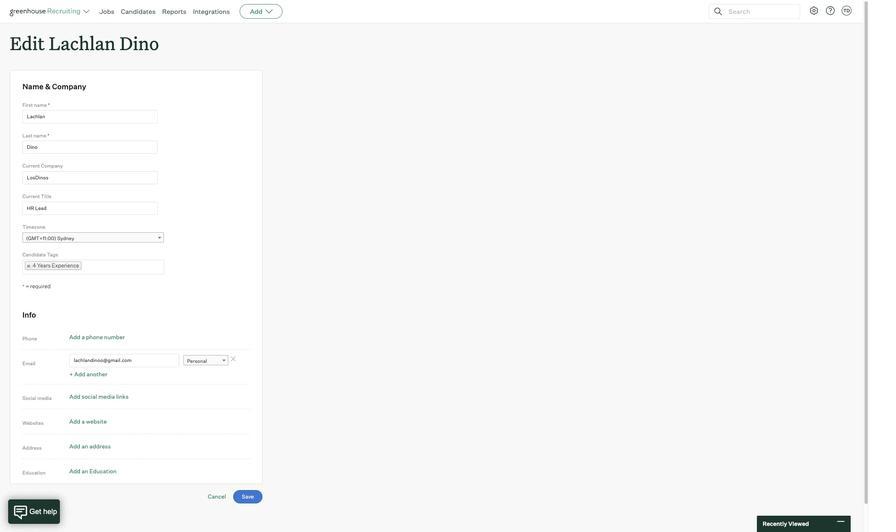 Task type: locate. For each thing, give the bounding box(es) containing it.
add an education link
[[69, 468, 117, 475]]

+
[[69, 371, 73, 378]]

a for website
[[82, 418, 85, 425]]

candidates
[[121, 7, 156, 16]]

add for add an education
[[69, 468, 80, 475]]

a
[[82, 334, 85, 341], [82, 418, 85, 425]]

company up title
[[41, 163, 63, 169]]

name for first
[[34, 102, 47, 108]]

* for last name *
[[47, 132, 49, 139]]

social media
[[22, 395, 52, 401]]

2 an from the top
[[82, 468, 88, 475]]

an left address
[[82, 443, 88, 450]]

dino
[[120, 31, 159, 55]]

1 vertical spatial an
[[82, 468, 88, 475]]

sydney
[[57, 235, 74, 241]]

candidates link
[[121, 7, 156, 16]]

* down & at the top left
[[48, 102, 50, 108]]

current
[[22, 163, 40, 169], [22, 194, 40, 200]]

add a phone number
[[69, 334, 125, 341]]

a left phone
[[82, 334, 85, 341]]

required
[[30, 283, 51, 290]]

integrations link
[[193, 7, 230, 16]]

None text field
[[22, 141, 158, 154], [22, 171, 158, 185], [22, 141, 158, 154], [22, 171, 158, 185]]

add an address
[[69, 443, 111, 450]]

title
[[41, 194, 52, 200]]

greenhouse recruiting image
[[10, 7, 83, 16]]

candidate tags
[[22, 252, 58, 258]]

current company
[[22, 163, 63, 169]]

recently viewed
[[763, 521, 810, 528]]

*
[[48, 102, 50, 108], [47, 132, 49, 139], [22, 284, 24, 290]]

name & company
[[22, 82, 86, 91]]

td button
[[841, 4, 854, 17]]

a left website at left bottom
[[82, 418, 85, 425]]

2 current from the top
[[22, 194, 40, 200]]

an down add an address
[[82, 468, 88, 475]]

cancel link
[[208, 493, 226, 500]]

tags
[[47, 252, 58, 258]]

phone
[[22, 336, 37, 342]]

last
[[22, 132, 33, 139]]

td button
[[843, 6, 852, 16]]

* for first name *
[[48, 102, 50, 108]]

media left links
[[98, 393, 115, 400]]

name for last
[[34, 132, 46, 139]]

personal
[[187, 358, 207, 364]]

1 horizontal spatial media
[[98, 393, 115, 400]]

0 horizontal spatial education
[[22, 470, 46, 476]]

links
[[116, 393, 129, 400]]

edit lachlan dino
[[10, 31, 159, 55]]

4
[[33, 262, 36, 269]]

0 vertical spatial name
[[34, 102, 47, 108]]

experience
[[52, 262, 79, 269]]

years
[[37, 262, 51, 269]]

viewed
[[789, 521, 810, 528]]

0 vertical spatial *
[[48, 102, 50, 108]]

an for address
[[82, 443, 88, 450]]

current down 'last'
[[22, 163, 40, 169]]

configure image
[[810, 6, 820, 16]]

current left title
[[22, 194, 40, 200]]

2 a from the top
[[82, 418, 85, 425]]

company
[[52, 82, 86, 91], [41, 163, 63, 169]]

add a website
[[69, 418, 107, 425]]

add for add an address
[[69, 443, 80, 450]]

add for add a phone number
[[69, 334, 80, 341]]

0 vertical spatial an
[[82, 443, 88, 450]]

add for add social media links
[[69, 393, 80, 400]]

name right first
[[34, 102, 47, 108]]

1 vertical spatial a
[[82, 418, 85, 425]]

company right & at the top left
[[52, 82, 86, 91]]

* inside * = required
[[22, 284, 24, 290]]

address
[[89, 443, 111, 450]]

None submit
[[234, 490, 263, 504]]

0 vertical spatial current
[[22, 163, 40, 169]]

current for current company
[[22, 163, 40, 169]]

last name *
[[22, 132, 49, 139]]

0 vertical spatial a
[[82, 334, 85, 341]]

an
[[82, 443, 88, 450], [82, 468, 88, 475]]

phone
[[86, 334, 103, 341]]

* left = at the left
[[22, 284, 24, 290]]

add a website link
[[69, 418, 107, 425]]

(gmt+11:00)
[[26, 235, 56, 241]]

add an education
[[69, 468, 117, 475]]

1 current from the top
[[22, 163, 40, 169]]

1 vertical spatial name
[[34, 132, 46, 139]]

* right 'last'
[[47, 132, 49, 139]]

number
[[104, 334, 125, 341]]

name
[[34, 102, 47, 108], [34, 132, 46, 139]]

recently
[[763, 521, 788, 528]]

+ add another link
[[69, 371, 107, 378]]

media
[[98, 393, 115, 400], [37, 395, 52, 401]]

media right social
[[37, 395, 52, 401]]

add
[[250, 7, 263, 16], [69, 334, 80, 341], [74, 371, 85, 378], [69, 393, 80, 400], [69, 418, 80, 425], [69, 443, 80, 450], [69, 468, 80, 475]]

1 a from the top
[[82, 334, 85, 341]]

first
[[22, 102, 33, 108]]

education
[[89, 468, 117, 475], [22, 470, 46, 476]]

add for add
[[250, 7, 263, 16]]

add inside popup button
[[250, 7, 263, 16]]

None text field
[[22, 110, 158, 123], [22, 202, 158, 215], [69, 354, 180, 368], [22, 110, 158, 123], [22, 202, 158, 215], [69, 354, 180, 368]]

current title
[[22, 194, 52, 200]]

1 vertical spatial current
[[22, 194, 40, 200]]

1 vertical spatial company
[[41, 163, 63, 169]]

name right 'last'
[[34, 132, 46, 139]]

1 an from the top
[[82, 443, 88, 450]]

1 vertical spatial *
[[47, 132, 49, 139]]

add for add a website
[[69, 418, 80, 425]]

reports
[[162, 7, 187, 16]]

2 vertical spatial *
[[22, 284, 24, 290]]



Task type: vqa. For each thing, say whether or not it's contained in the screenshot.
Offers "link" to the right
no



Task type: describe. For each thing, give the bounding box(es) containing it.
jobs
[[100, 7, 114, 16]]

address
[[22, 445, 42, 451]]

(gmt+11:00) sydney
[[26, 235, 74, 241]]

personal link
[[184, 355, 229, 367]]

email
[[22, 361, 35, 367]]

add social media links
[[69, 393, 129, 400]]

name
[[22, 82, 44, 91]]

current for current title
[[22, 194, 40, 200]]

&
[[45, 82, 51, 91]]

add social media links link
[[69, 393, 129, 400]]

add an address link
[[69, 443, 111, 450]]

websites
[[22, 420, 44, 426]]

cancel
[[208, 493, 226, 500]]

a for phone
[[82, 334, 85, 341]]

4 years experience
[[33, 262, 79, 269]]

integrations
[[193, 7, 230, 16]]

edit
[[10, 31, 45, 55]]

an for education
[[82, 468, 88, 475]]

0 horizontal spatial media
[[37, 395, 52, 401]]

timezone
[[22, 224, 45, 230]]

candidate
[[22, 252, 46, 258]]

* = required
[[22, 283, 51, 290]]

website
[[86, 418, 107, 425]]

+ add another
[[69, 371, 107, 378]]

info
[[22, 310, 36, 319]]

reports link
[[162, 7, 187, 16]]

Search text field
[[727, 6, 793, 17]]

=
[[26, 283, 29, 290]]

social
[[22, 395, 36, 401]]

jobs link
[[100, 7, 114, 16]]

td
[[844, 8, 851, 13]]

1 horizontal spatial education
[[89, 468, 117, 475]]

0 vertical spatial company
[[52, 82, 86, 91]]

add button
[[240, 4, 283, 19]]

(gmt+11:00) sydney link
[[22, 232, 164, 244]]

another
[[87, 371, 107, 378]]

add a phone number link
[[69, 334, 125, 341]]

lachlan
[[49, 31, 116, 55]]

social
[[82, 393, 97, 400]]

first name *
[[22, 102, 50, 108]]



